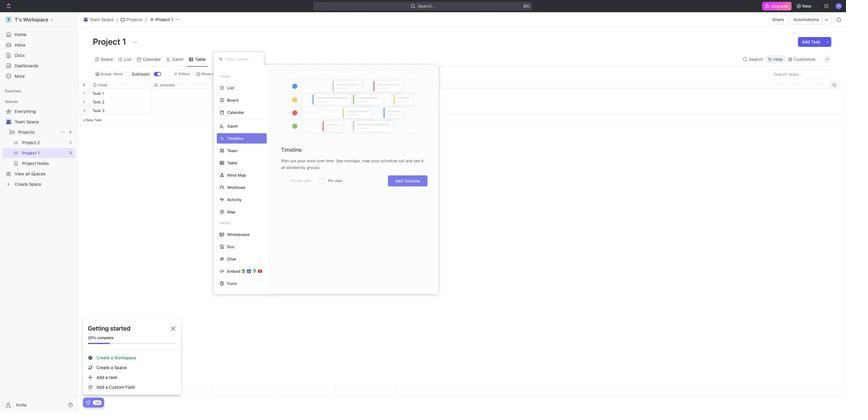 Task type: describe. For each thing, give the bounding box(es) containing it.
create a space
[[97, 365, 127, 371]]

25% complete
[[88, 336, 114, 340]]

2 for 1
[[83, 100, 85, 104]]

set priority element for 1
[[335, 89, 344, 99]]

automations button
[[791, 15, 823, 24]]

a for task
[[106, 375, 108, 380]]

1 vertical spatial project 1
[[93, 36, 128, 47]]

0 horizontal spatial list
[[124, 57, 132, 62]]

whiteboard
[[227, 232, 250, 237]]

plan
[[281, 158, 289, 163]]

workload
[[227, 185, 245, 190]]

search...
[[418, 3, 436, 9]]

groups.
[[307, 165, 321, 170]]

closed
[[212, 72, 224, 76]]

chat
[[227, 257, 236, 262]]

private view
[[291, 179, 311, 183]]

‎task 2
[[93, 100, 105, 105]]

activity
[[227, 197, 242, 202]]

1 horizontal spatial table
[[227, 160, 238, 165]]

complete
[[97, 336, 114, 340]]

add task
[[803, 39, 821, 44]]

task inside press space to select this row. row
[[93, 108, 101, 113]]

by
[[301, 165, 306, 170]]

see
[[414, 158, 420, 163]]

to do cell for task 3
[[213, 106, 274, 115]]

1 2 3
[[83, 91, 85, 112]]

upgrade
[[772, 3, 789, 9]]

create for create a workspace
[[97, 356, 110, 361]]

press space to select this row. row containing ‎task 2
[[90, 98, 397, 107]]

form
[[227, 281, 237, 286]]

‎task for ‎task 1
[[93, 91, 101, 96]]

docs link
[[2, 51, 75, 60]]

1 vertical spatial projects link
[[18, 127, 58, 137]]

docs
[[15, 53, 25, 58]]

new for new
[[803, 3, 812, 9]]

getting
[[88, 325, 109, 332]]

pages
[[220, 221, 231, 225]]

2 your from the left
[[372, 158, 380, 163]]

add a custom field
[[97, 385, 135, 390]]

view button
[[214, 52, 234, 67]]

mind map
[[227, 173, 246, 178]]

do for 2
[[222, 100, 227, 104]]

0 vertical spatial project
[[156, 17, 170, 22]]

0 horizontal spatial table
[[195, 57, 206, 62]]

task 3
[[93, 108, 105, 113]]

1 horizontal spatial calendar
[[227, 110, 244, 115]]

subtasks button
[[129, 69, 154, 79]]

add for add timeline
[[396, 179, 403, 184]]

calendar link
[[142, 55, 161, 64]]

to for task 3
[[217, 109, 221, 113]]

all
[[281, 165, 285, 170]]

to do for task 3
[[217, 109, 227, 113]]

spaces
[[5, 99, 18, 104]]

hide button
[[767, 55, 785, 64]]

1/4
[[95, 401, 100, 405]]

0 vertical spatial map
[[238, 173, 246, 178]]

mind
[[227, 173, 237, 178]]

0 vertical spatial timeline
[[281, 147, 302, 153]]

share button
[[769, 15, 788, 25]]

2 vertical spatial space
[[114, 365, 127, 371]]

do for 3
[[222, 109, 227, 113]]

1 horizontal spatial project 1
[[156, 17, 173, 22]]

add timeline
[[396, 179, 420, 184]]

upgrade link
[[763, 2, 792, 10]]

board link
[[100, 55, 113, 64]]

to do cell for ‎task 2
[[213, 98, 274, 106]]

custom
[[109, 385, 124, 390]]

row group containing ‎task 1
[[90, 89, 397, 126]]

set priority element for 2
[[335, 98, 344, 107]]

show closed
[[202, 72, 224, 76]]

it
[[422, 158, 424, 163]]

time.
[[326, 158, 335, 163]]

1 horizontal spatial timeline
[[404, 179, 420, 184]]

add for add a custom field
[[97, 385, 104, 390]]

⌘k
[[524, 3, 530, 9]]

workspace
[[114, 356, 136, 361]]

onboarding checklist button image
[[86, 401, 90, 405]]

private
[[291, 179, 303, 183]]

add a task
[[97, 375, 117, 380]]

pin
[[328, 179, 334, 183]]

home link
[[2, 30, 75, 40]]

1 vertical spatial gantt
[[227, 124, 238, 129]]

1 out from the left
[[290, 158, 296, 163]]

1 horizontal spatial space
[[101, 17, 114, 22]]

25%
[[88, 336, 96, 340]]

set priority image
[[335, 107, 344, 116]]

over
[[317, 158, 325, 163]]

Search tasks... text field
[[770, 70, 832, 79]]

team space inside tree
[[15, 119, 39, 124]]

press space to select this row. row containing 1
[[78, 89, 90, 98]]

create a workspace
[[97, 356, 136, 361]]

1 vertical spatial list
[[227, 85, 234, 90]]

a for workspace
[[111, 356, 113, 361]]

subtasks
[[132, 71, 150, 77]]

automations
[[794, 17, 820, 22]]

task
[[109, 375, 117, 380]]

2 for ‎task
[[102, 100, 105, 105]]

see
[[336, 158, 343, 163]]

view
[[222, 57, 231, 62]]

work
[[307, 158, 316, 163]]



Task type: locate. For each thing, give the bounding box(es) containing it.
2 inside press space to select this row. row
[[102, 100, 105, 105]]

1 vertical spatial to do cell
[[213, 98, 274, 106]]

projects link
[[119, 16, 144, 23], [18, 127, 58, 137]]

1 ‎task from the top
[[93, 91, 101, 96]]

0 vertical spatial space
[[101, 17, 114, 22]]

1 vertical spatial task
[[93, 108, 101, 113]]

timeline down and
[[404, 179, 420, 184]]

1 horizontal spatial list
[[227, 85, 234, 90]]

1 set priority image from the top
[[335, 89, 344, 99]]

projects inside tree
[[18, 130, 35, 135]]

1 vertical spatial table
[[227, 160, 238, 165]]

/
[[116, 17, 118, 22], [145, 17, 147, 22]]

board down tasks
[[227, 98, 239, 103]]

to do for ‎task 1
[[217, 92, 227, 96]]

dashboards link
[[2, 61, 75, 71]]

project 1
[[156, 17, 173, 22], [93, 36, 128, 47]]

0 vertical spatial table
[[195, 57, 206, 62]]

0 horizontal spatial team space link
[[15, 117, 74, 127]]

0 vertical spatial gantt
[[172, 57, 184, 62]]

row group containing 1 2 3
[[78, 89, 90, 126]]

new inside button
[[803, 3, 812, 9]]

add down the schedule
[[396, 179, 403, 184]]

0 vertical spatial board
[[101, 57, 113, 62]]

tree inside sidebar "navigation"
[[2, 107, 75, 189]]

add left task
[[97, 375, 104, 380]]

show
[[202, 72, 211, 76]]

add task button
[[799, 37, 825, 47]]

0 vertical spatial new
[[803, 3, 812, 9]]

1 horizontal spatial gantt
[[227, 124, 238, 129]]

overlaps,
[[345, 158, 361, 163]]

1 set priority element from the top
[[335, 89, 344, 99]]

home
[[15, 32, 26, 37]]

task for new task
[[94, 118, 102, 122]]

0 horizontal spatial user group image
[[6, 120, 11, 124]]

2 vertical spatial to do cell
[[213, 106, 274, 115]]

0 horizontal spatial team space
[[15, 119, 39, 124]]

2 vertical spatial do
[[222, 109, 227, 113]]

0 vertical spatial team
[[89, 17, 100, 22]]

out
[[290, 158, 296, 163], [399, 158, 405, 163]]

0 vertical spatial task
[[812, 39, 821, 44]]

and
[[406, 158, 413, 163]]

space inside tree
[[27, 119, 39, 124]]

0 horizontal spatial projects
[[18, 130, 35, 135]]

0 vertical spatial user group image
[[84, 18, 88, 21]]

0 vertical spatial calendar
[[143, 57, 161, 62]]

plan out your work over time. see overlaps, map your schedule out and see it all divided by groups.
[[281, 158, 424, 170]]

3 inside press space to select this row. row
[[102, 108, 105, 113]]

1 horizontal spatial view
[[335, 179, 343, 183]]

1 vertical spatial team
[[15, 119, 25, 124]]

1 horizontal spatial project
[[156, 17, 170, 22]]

create for create a space
[[97, 365, 110, 371]]

3 to do from the top
[[217, 109, 227, 113]]

team space
[[89, 17, 114, 22], [15, 119, 39, 124]]

2 vertical spatial task
[[94, 118, 102, 122]]

gantt
[[172, 57, 184, 62], [227, 124, 238, 129]]

table link
[[194, 55, 206, 64]]

2 create from the top
[[97, 365, 110, 371]]

1 horizontal spatial your
[[372, 158, 380, 163]]

2 inside 1 2 3
[[83, 100, 85, 104]]

a up task
[[111, 365, 113, 371]]

2 to from the top
[[217, 100, 221, 104]]

map right mind
[[238, 173, 246, 178]]

0 vertical spatial ‎task
[[93, 91, 101, 96]]

a for custom
[[106, 385, 108, 390]]

2 to do cell from the top
[[213, 98, 274, 106]]

1 vertical spatial team space
[[15, 119, 39, 124]]

task inside add task button
[[812, 39, 821, 44]]

0 horizontal spatial gantt
[[172, 57, 184, 62]]

task down task 3
[[94, 118, 102, 122]]

0 horizontal spatial map
[[227, 209, 236, 214]]

view right the pin
[[335, 179, 343, 183]]

out up divided
[[290, 158, 296, 163]]

add for add task
[[803, 39, 811, 44]]

divided
[[287, 165, 300, 170]]

set priority element
[[335, 89, 344, 99], [335, 98, 344, 107], [335, 107, 344, 116]]

map down activity
[[227, 209, 236, 214]]

0 vertical spatial create
[[97, 356, 110, 361]]

sidebar navigation
[[0, 12, 78, 413]]

create up "add a task"
[[97, 365, 110, 371]]

0 horizontal spatial projects link
[[18, 127, 58, 137]]

1 to do cell from the top
[[213, 89, 274, 97]]

to do cell
[[213, 89, 274, 97], [213, 98, 274, 106], [213, 106, 274, 115]]

0 horizontal spatial project
[[93, 36, 120, 47]]

1 vertical spatial calendar
[[227, 110, 244, 115]]

search button
[[742, 55, 766, 64]]

customize
[[795, 57, 816, 62]]

row
[[90, 82, 397, 89]]

board left list link
[[101, 57, 113, 62]]

your
[[298, 158, 306, 163], [372, 158, 380, 163]]

1 horizontal spatial map
[[238, 173, 246, 178]]

1 vertical spatial team space link
[[15, 117, 74, 127]]

calendar inside 'link'
[[143, 57, 161, 62]]

1 vertical spatial project
[[93, 36, 120, 47]]

new button
[[795, 1, 816, 11]]

0 vertical spatial to do
[[217, 92, 227, 96]]

set priority image for ‎task 2
[[335, 98, 344, 107]]

press space to select this row. row containing 2
[[78, 98, 90, 106]]

list link
[[123, 55, 132, 64]]

view for private view
[[304, 179, 311, 183]]

a left task
[[106, 375, 108, 380]]

favorites
[[5, 89, 21, 93]]

table
[[195, 57, 206, 62], [227, 160, 238, 165]]

grid containing ‎task 1
[[78, 82, 847, 397]]

map
[[362, 158, 370, 163]]

1 horizontal spatial projects link
[[119, 16, 144, 23]]

customize button
[[787, 55, 818, 64]]

0 horizontal spatial space
[[27, 119, 39, 124]]

your right map
[[372, 158, 380, 163]]

do for 1
[[222, 92, 227, 96]]

add up customize
[[803, 39, 811, 44]]

a up 'create a space'
[[111, 356, 113, 361]]

project
[[156, 17, 170, 22], [93, 36, 120, 47]]

new inside grid
[[86, 118, 93, 122]]

pin view
[[328, 179, 343, 183]]

3 set priority element from the top
[[335, 107, 344, 116]]

1 horizontal spatial board
[[227, 98, 239, 103]]

new for new task
[[86, 118, 93, 122]]

project 1 link
[[148, 16, 175, 23]]

#
[[83, 83, 85, 87]]

out left and
[[399, 158, 405, 163]]

to for ‎task 2
[[217, 100, 221, 104]]

set priority element for 3
[[335, 107, 344, 116]]

1 horizontal spatial 2
[[102, 100, 105, 105]]

2 to do from the top
[[217, 100, 227, 104]]

1 your from the left
[[298, 158, 306, 163]]

dashboards
[[15, 63, 38, 68]]

1 view from the left
[[304, 179, 311, 183]]

favorites button
[[2, 88, 24, 95]]

timeline up plan
[[281, 147, 302, 153]]

share
[[773, 17, 785, 22]]

invite
[[16, 403, 27, 408]]

2 vertical spatial team
[[227, 148, 238, 153]]

2 set priority image from the top
[[335, 98, 344, 107]]

2 horizontal spatial space
[[114, 365, 127, 371]]

task for add task
[[812, 39, 821, 44]]

add down "add a task"
[[97, 385, 104, 390]]

press space to select this row. row containing task 3
[[90, 106, 397, 116]]

2 do from the top
[[222, 100, 227, 104]]

0 horizontal spatial view
[[304, 179, 311, 183]]

1 vertical spatial map
[[227, 209, 236, 214]]

new up automations in the right top of the page
[[803, 3, 812, 9]]

1 horizontal spatial team
[[89, 17, 100, 22]]

task up customize
[[812, 39, 821, 44]]

tree containing team space
[[2, 107, 75, 189]]

new down task 3
[[86, 118, 93, 122]]

create up 'create a space'
[[97, 356, 110, 361]]

0 vertical spatial projects link
[[119, 16, 144, 23]]

0 horizontal spatial out
[[290, 158, 296, 163]]

table up mind
[[227, 160, 238, 165]]

timeline
[[281, 147, 302, 153], [404, 179, 420, 184]]

Enter name... field
[[226, 56, 259, 62]]

1 horizontal spatial out
[[399, 158, 405, 163]]

search
[[750, 57, 764, 62]]

1 vertical spatial board
[[227, 98, 239, 103]]

close image
[[171, 327, 176, 331]]

2 vertical spatial to
[[217, 109, 221, 113]]

0 horizontal spatial board
[[101, 57, 113, 62]]

map
[[238, 173, 246, 178], [227, 209, 236, 214]]

1 vertical spatial timeline
[[404, 179, 420, 184]]

1 vertical spatial ‎task
[[93, 100, 101, 105]]

‎task
[[93, 91, 101, 96], [93, 100, 101, 105]]

0 vertical spatial to
[[217, 92, 221, 96]]

space
[[101, 17, 114, 22], [27, 119, 39, 124], [114, 365, 127, 371]]

0 horizontal spatial timeline
[[281, 147, 302, 153]]

1 to from the top
[[217, 92, 221, 96]]

view
[[304, 179, 311, 183], [335, 179, 343, 183]]

3 left task 3
[[83, 108, 85, 112]]

team inside tree
[[15, 119, 25, 124]]

to for ‎task 1
[[217, 92, 221, 96]]

0 vertical spatial do
[[222, 92, 227, 96]]

press space to select this row. row containing 3
[[78, 106, 90, 115]]

1 vertical spatial create
[[97, 365, 110, 371]]

1 horizontal spatial user group image
[[84, 18, 88, 21]]

1 vertical spatial new
[[86, 118, 93, 122]]

0 vertical spatial team space link
[[82, 16, 115, 23]]

2 / from the left
[[145, 17, 147, 22]]

3 to from the top
[[217, 109, 221, 113]]

1 to do from the top
[[217, 92, 227, 96]]

3 do from the top
[[222, 109, 227, 113]]

1 do from the top
[[222, 92, 227, 96]]

to do
[[217, 92, 227, 96], [217, 100, 227, 104], [217, 109, 227, 113]]

view button
[[214, 55, 234, 64]]

1 vertical spatial space
[[27, 119, 39, 124]]

task down the "‎task 2"
[[93, 108, 101, 113]]

board
[[101, 57, 113, 62], [227, 98, 239, 103]]

new task
[[86, 118, 102, 122]]

task
[[812, 39, 821, 44], [93, 108, 101, 113], [94, 118, 102, 122]]

tasks
[[220, 74, 231, 78]]

3 to do cell from the top
[[213, 106, 274, 115]]

embed
[[227, 269, 241, 274]]

inbox link
[[2, 40, 75, 50]]

1 vertical spatial do
[[222, 100, 227, 104]]

1 create from the top
[[97, 356, 110, 361]]

1 horizontal spatial /
[[145, 17, 147, 22]]

user group image inside tree
[[6, 120, 11, 124]]

0 vertical spatial team space
[[89, 17, 114, 22]]

started
[[110, 325, 131, 332]]

to do cell for ‎task 1
[[213, 89, 274, 97]]

new
[[803, 3, 812, 9], [86, 118, 93, 122]]

1 / from the left
[[116, 17, 118, 22]]

2 set priority element from the top
[[335, 98, 344, 107]]

‎task for ‎task 2
[[93, 100, 101, 105]]

your up by
[[298, 158, 306, 163]]

2
[[102, 100, 105, 105], [83, 100, 85, 104]]

set priority image
[[335, 89, 344, 99], [335, 98, 344, 107]]

inbox
[[15, 42, 25, 48]]

onboarding checklist button element
[[86, 401, 90, 405]]

1 horizontal spatial team space
[[89, 17, 114, 22]]

0 horizontal spatial calendar
[[143, 57, 161, 62]]

0 horizontal spatial your
[[298, 158, 306, 163]]

0 vertical spatial to do cell
[[213, 89, 274, 97]]

grid
[[78, 82, 847, 397]]

a down "add a task"
[[106, 385, 108, 390]]

0 vertical spatial list
[[124, 57, 132, 62]]

1 vertical spatial user group image
[[6, 120, 11, 124]]

1 vertical spatial to do
[[217, 100, 227, 104]]

list down tasks
[[227, 85, 234, 90]]

view right private
[[304, 179, 311, 183]]

cell
[[152, 89, 213, 97], [274, 89, 336, 97], [152, 98, 213, 106], [274, 98, 336, 106], [152, 106, 213, 115], [274, 106, 336, 115]]

table up show on the top left
[[195, 57, 206, 62]]

1 horizontal spatial team space link
[[82, 16, 115, 23]]

doc
[[227, 244, 235, 249]]

‎task down the ‎task 1
[[93, 100, 101, 105]]

view for pin view
[[335, 179, 343, 183]]

3 down the "‎task 2"
[[102, 108, 105, 113]]

getting started
[[88, 325, 131, 332]]

0 horizontal spatial project 1
[[93, 36, 128, 47]]

0 horizontal spatial /
[[116, 17, 118, 22]]

1 horizontal spatial 3
[[102, 108, 105, 113]]

hide
[[774, 57, 784, 62]]

press space to select this row. row containing ‎task 1
[[90, 89, 397, 99]]

0 horizontal spatial 3
[[83, 108, 85, 112]]

list up subtasks button at the top left
[[124, 57, 132, 62]]

2 horizontal spatial team
[[227, 148, 238, 153]]

0 horizontal spatial team
[[15, 119, 25, 124]]

2 up task 3
[[102, 100, 105, 105]]

2 left the "‎task 2"
[[83, 100, 85, 104]]

a
[[111, 356, 113, 361], [111, 365, 113, 371], [106, 375, 108, 380], [106, 385, 108, 390]]

board inside board 'link'
[[101, 57, 113, 62]]

press space to select this row. row
[[78, 89, 90, 98], [90, 89, 397, 99], [78, 98, 90, 106], [90, 98, 397, 107], [78, 106, 90, 115], [90, 106, 397, 116], [90, 386, 397, 397]]

2 view from the left
[[335, 179, 343, 183]]

0 horizontal spatial new
[[86, 118, 93, 122]]

add for add a task
[[97, 375, 104, 380]]

1 vertical spatial projects
[[18, 130, 35, 135]]

list
[[124, 57, 132, 62], [227, 85, 234, 90]]

add inside add task button
[[803, 39, 811, 44]]

a for space
[[111, 365, 113, 371]]

1 vertical spatial to
[[217, 100, 221, 104]]

‎task 1
[[93, 91, 104, 96]]

add
[[803, 39, 811, 44], [396, 179, 403, 184], [97, 375, 104, 380], [97, 385, 104, 390]]

2 vertical spatial to do
[[217, 109, 227, 113]]

user group image
[[84, 18, 88, 21], [6, 120, 11, 124]]

2 out from the left
[[399, 158, 405, 163]]

0 vertical spatial projects
[[127, 17, 143, 22]]

tree
[[2, 107, 75, 189]]

2 ‎task from the top
[[93, 100, 101, 105]]

0 horizontal spatial 2
[[83, 100, 85, 104]]

to do for ‎task 2
[[217, 100, 227, 104]]

set priority image for ‎task 1
[[335, 89, 344, 99]]

row group
[[78, 89, 90, 126], [90, 89, 397, 126], [831, 89, 846, 126], [831, 386, 846, 396]]

show closed button
[[194, 70, 227, 78]]

team space link inside tree
[[15, 117, 74, 127]]

to
[[217, 92, 221, 96], [217, 100, 221, 104], [217, 109, 221, 113]]

schedule
[[381, 158, 398, 163]]

field
[[126, 385, 135, 390]]

gantt link
[[171, 55, 184, 64]]

1 inside 1 2 3
[[83, 91, 85, 95]]

‎task up the "‎task 2"
[[93, 91, 101, 96]]

1 horizontal spatial projects
[[127, 17, 143, 22]]

0 vertical spatial project 1
[[156, 17, 173, 22]]



Task type: vqa. For each thing, say whether or not it's contained in the screenshot.
top CALENDAR
yes



